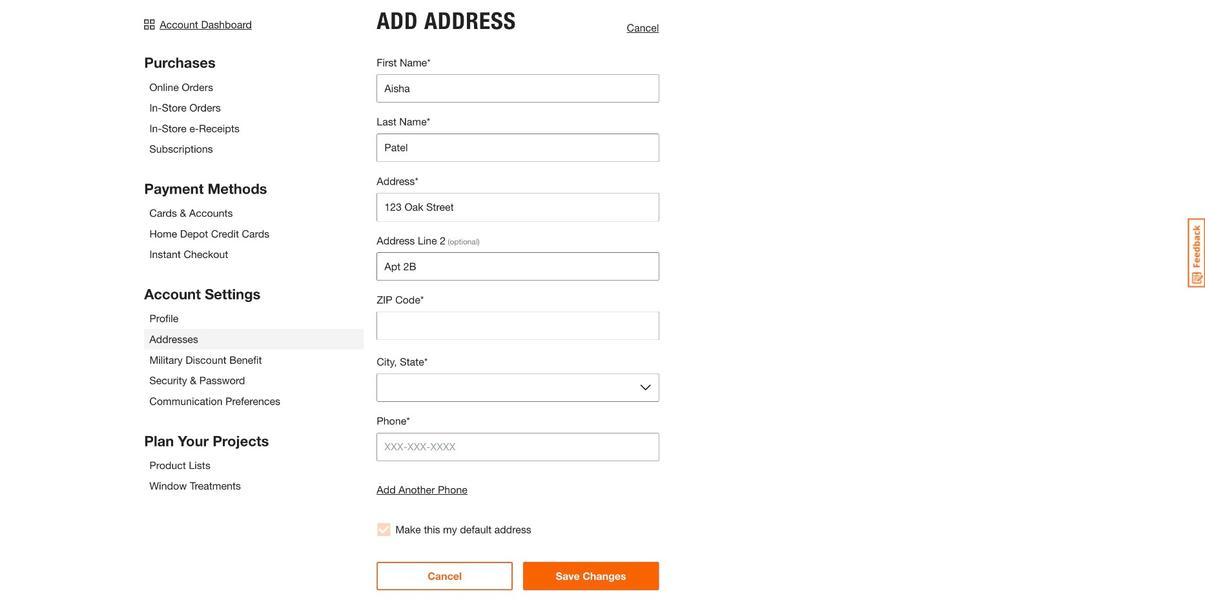 Task type: vqa. For each thing, say whether or not it's contained in the screenshot.
text field
yes



Task type: describe. For each thing, give the bounding box(es) containing it.
feedback link image
[[1188, 218, 1205, 288]]



Task type: locate. For each thing, give the bounding box(es) containing it.
None text field
[[377, 74, 659, 103], [377, 134, 659, 162], [377, 193, 659, 222], [377, 253, 659, 281], [377, 74, 659, 103], [377, 134, 659, 162], [377, 193, 659, 222], [377, 253, 659, 281]]

None text field
[[377, 312, 659, 340]]

XXX-XXX-XXXX text field
[[377, 433, 659, 462]]

None button
[[377, 374, 659, 402]]



